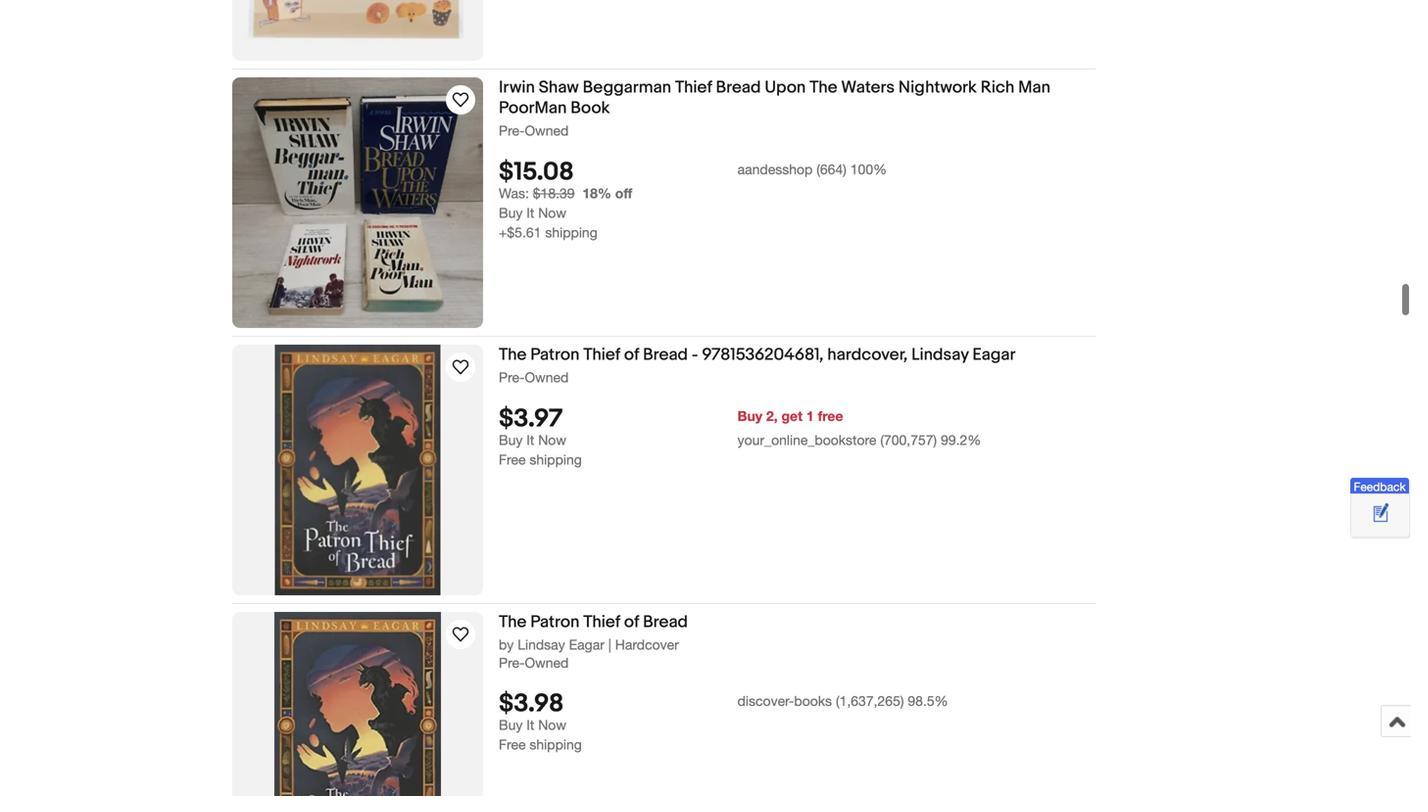Task type: locate. For each thing, give the bounding box(es) containing it.
pre- inside irwin shaw beggarman thief bread upon the waters nightwork rich man poorman book pre-owned
[[499, 123, 525, 139]]

the patron thief of bread image
[[274, 613, 441, 797]]

lindsay inside the patron thief of bread by lindsay eagar | hardcover pre-owned
[[518, 637, 565, 653]]

1 now from the top
[[538, 205, 566, 221]]

now inside discover-books (1,637,265) 98.5% buy it now free shipping
[[538, 717, 566, 734]]

the patron thief of bread link
[[499, 613, 1096, 637]]

1 vertical spatial it
[[527, 432, 534, 448]]

2 vertical spatial bread
[[643, 613, 688, 633]]

eagar
[[973, 345, 1016, 366], [569, 637, 605, 653]]

2 vertical spatial shipping
[[530, 737, 582, 753]]

bread inside the patron thief of bread - 9781536204681, hardcover, lindsay eagar pre-owned
[[643, 345, 688, 366]]

of inside the patron thief of bread - 9781536204681, hardcover, lindsay eagar pre-owned
[[624, 345, 639, 366]]

of inside the patron thief of bread by lindsay eagar | hardcover pre-owned
[[624, 613, 639, 633]]

0 vertical spatial of
[[624, 345, 639, 366]]

pre- up $3.97
[[499, 370, 525, 386]]

free
[[818, 408, 843, 424]]

lindsay right hardcover,
[[912, 345, 969, 366]]

2 vertical spatial the
[[499, 613, 527, 633]]

0 vertical spatial lindsay
[[912, 345, 969, 366]]

by
[[499, 637, 514, 653]]

irwin shaw beggarman thief bread upon the waters nightwork rich man poorman book heading
[[499, 78, 1051, 119]]

2 patron from the top
[[530, 613, 580, 633]]

the for 9781536204681,
[[499, 345, 527, 366]]

0 vertical spatial pre-
[[499, 123, 525, 139]]

owned for by
[[525, 655, 569, 671]]

100%
[[850, 161, 887, 177]]

3 it from the top
[[527, 717, 534, 734]]

patron for -
[[530, 345, 580, 366]]

the
[[810, 78, 837, 98], [499, 345, 527, 366], [499, 613, 527, 633]]

0 vertical spatial thief
[[675, 78, 712, 98]]

owned
[[525, 123, 569, 139], [525, 370, 569, 386], [525, 655, 569, 671]]

2 free from the top
[[499, 737, 526, 753]]

pre- for by
[[499, 655, 525, 671]]

0 vertical spatial the
[[810, 78, 837, 98]]

0 vertical spatial owned
[[525, 123, 569, 139]]

1 horizontal spatial eagar
[[973, 345, 1016, 366]]

free inside your_online_bookstore (700,757) 99.2% free shipping
[[499, 452, 526, 468]]

1 patron from the top
[[530, 345, 580, 366]]

$15.08
[[499, 157, 574, 188]]

0 vertical spatial free
[[499, 452, 526, 468]]

thief inside the patron thief of bread - 9781536204681, hardcover, lindsay eagar pre-owned
[[583, 345, 620, 366]]

1 vertical spatial patron
[[530, 613, 580, 633]]

eagar left |
[[569, 637, 605, 653]]

the inside the patron thief of bread by lindsay eagar | hardcover pre-owned
[[499, 613, 527, 633]]

1 it from the top
[[527, 205, 534, 221]]

pre- for -
[[499, 370, 525, 386]]

feedback
[[1354, 480, 1406, 494]]

eagar up 99.2%
[[973, 345, 1016, 366]]

1 pre- from the top
[[499, 123, 525, 139]]

your_online_bookstore
[[738, 432, 877, 448]]

owned up $3.98 in the bottom of the page
[[525, 655, 569, 671]]

thief for lindsay
[[583, 613, 620, 633]]

2 owned from the top
[[525, 370, 569, 386]]

the inside the patron thief of bread - 9781536204681, hardcover, lindsay eagar pre-owned
[[499, 345, 527, 366]]

owned inside the patron thief of bread - 9781536204681, hardcover, lindsay eagar pre-owned
[[525, 370, 569, 386]]

of up hardcover
[[624, 613, 639, 633]]

free down $3.98 in the bottom of the page
[[499, 737, 526, 753]]

1 vertical spatial bread
[[643, 345, 688, 366]]

watch the patron thief of bread image
[[449, 623, 472, 647]]

books
[[794, 693, 832, 710]]

1 vertical spatial the
[[499, 345, 527, 366]]

waters
[[841, 78, 895, 98]]

aandesshop (664) 100% was: $18.39 18% off buy it now +$5.61 shipping
[[499, 161, 887, 240]]

shipping inside discover-books (1,637,265) 98.5% buy it now free shipping
[[530, 737, 582, 753]]

2 pre- from the top
[[499, 370, 525, 386]]

1 vertical spatial now
[[538, 432, 566, 448]]

1 vertical spatial eagar
[[569, 637, 605, 653]]

watch irwin shaw beggarman thief bread upon the waters nightwork rich man poorman book image
[[449, 88, 472, 112]]

2 vertical spatial now
[[538, 717, 566, 734]]

owned up $3.97
[[525, 370, 569, 386]]

irwin shaw beggarman thief bread upon the waters nightwork rich man poorman book link
[[499, 78, 1096, 122]]

bread
[[716, 78, 761, 98], [643, 345, 688, 366], [643, 613, 688, 633]]

the right watch the patron thief of bread - 9781536204681, hardcover, lindsay eagar icon
[[499, 345, 527, 366]]

the patron thief of bread - 9781536204681, hardcover, lindsay eagar pre-owned
[[499, 345, 1016, 386]]

pre- inside the patron thief of bread - 9781536204681, hardcover, lindsay eagar pre-owned
[[499, 370, 525, 386]]

thief right beggarman
[[675, 78, 712, 98]]

off
[[615, 185, 632, 201]]

shipping down $3.97
[[530, 452, 582, 468]]

3 pre- from the top
[[499, 655, 525, 671]]

0 vertical spatial bread
[[716, 78, 761, 98]]

buy
[[499, 205, 523, 221], [738, 408, 762, 424], [499, 432, 523, 448], [499, 717, 523, 734]]

irwin
[[499, 78, 535, 98]]

1 vertical spatial lindsay
[[518, 637, 565, 653]]

beggarman
[[583, 78, 671, 98]]

patron
[[530, 345, 580, 366], [530, 613, 580, 633]]

patron up $3.98 in the bottom of the page
[[530, 613, 580, 633]]

the for lindsay
[[499, 613, 527, 633]]

of left -
[[624, 345, 639, 366]]

2 vertical spatial pre-
[[499, 655, 525, 671]]

2 vertical spatial thief
[[583, 613, 620, 633]]

1 vertical spatial free
[[499, 737, 526, 753]]

it
[[527, 205, 534, 221], [527, 432, 534, 448], [527, 717, 534, 734]]

now
[[538, 205, 566, 221], [538, 432, 566, 448], [538, 717, 566, 734]]

of for 9781536204681,
[[624, 345, 639, 366]]

shipping down the $18.39
[[545, 224, 598, 240]]

bread up hardcover
[[643, 613, 688, 633]]

patron inside the patron thief of bread - 9781536204681, hardcover, lindsay eagar pre-owned
[[530, 345, 580, 366]]

free down $3.97
[[499, 452, 526, 468]]

pre- down the by
[[499, 655, 525, 671]]

2 vertical spatial owned
[[525, 655, 569, 671]]

2 of from the top
[[624, 613, 639, 633]]

bread left upon
[[716, 78, 761, 98]]

pre-
[[499, 123, 525, 139], [499, 370, 525, 386], [499, 655, 525, 671]]

1 owned from the top
[[525, 123, 569, 139]]

0 vertical spatial it
[[527, 205, 534, 221]]

thief inside the patron thief of bread by lindsay eagar | hardcover pre-owned
[[583, 613, 620, 633]]

bread for $15.08
[[716, 78, 761, 98]]

1 vertical spatial pre-
[[499, 370, 525, 386]]

+$5.61
[[499, 224, 541, 240]]

patron up $3.97
[[530, 345, 580, 366]]

the right upon
[[810, 78, 837, 98]]

thief
[[675, 78, 712, 98], [583, 345, 620, 366], [583, 613, 620, 633]]

1 vertical spatial owned
[[525, 370, 569, 386]]

eagar inside the patron thief of bread by lindsay eagar | hardcover pre-owned
[[569, 637, 605, 653]]

patron for by
[[530, 613, 580, 633]]

0 vertical spatial shipping
[[545, 224, 598, 240]]

0 vertical spatial eagar
[[973, 345, 1016, 366]]

1 vertical spatial shipping
[[530, 452, 582, 468]]

shipping inside your_online_bookstore (700,757) 99.2% free shipping
[[530, 452, 582, 468]]

shipping
[[545, 224, 598, 240], [530, 452, 582, 468], [530, 737, 582, 753]]

the up the by
[[499, 613, 527, 633]]

bread for $3.97
[[643, 345, 688, 366]]

owned inside the patron thief of bread by lindsay eagar | hardcover pre-owned
[[525, 655, 569, 671]]

98.5%
[[908, 693, 948, 710]]

free
[[499, 452, 526, 468], [499, 737, 526, 753]]

pre- inside the patron thief of bread by lindsay eagar | hardcover pre-owned
[[499, 655, 525, 671]]

2 it from the top
[[527, 432, 534, 448]]

lindsay
[[912, 345, 969, 366], [518, 637, 565, 653]]

thief left -
[[583, 345, 620, 366]]

0 horizontal spatial eagar
[[569, 637, 605, 653]]

of
[[624, 345, 639, 366], [624, 613, 639, 633]]

thief up |
[[583, 613, 620, 633]]

pre- down poorman
[[499, 123, 525, 139]]

bread left -
[[643, 345, 688, 366]]

patron inside the patron thief of bread by lindsay eagar | hardcover pre-owned
[[530, 613, 580, 633]]

owned down poorman
[[525, 123, 569, 139]]

bread inside irwin shaw beggarman thief bread upon the waters nightwork rich man poorman book pre-owned
[[716, 78, 761, 98]]

2 now from the top
[[538, 432, 566, 448]]

lindsay right the by
[[518, 637, 565, 653]]

9781536204681,
[[702, 345, 824, 366]]

1 horizontal spatial lindsay
[[912, 345, 969, 366]]

0 vertical spatial patron
[[530, 345, 580, 366]]

1 vertical spatial thief
[[583, 345, 620, 366]]

now inside aandesshop (664) 100% was: $18.39 18% off buy it now +$5.61 shipping
[[538, 205, 566, 221]]

1 vertical spatial of
[[624, 613, 639, 633]]

2 vertical spatial it
[[527, 717, 534, 734]]

1 of from the top
[[624, 345, 639, 366]]

3 now from the top
[[538, 717, 566, 734]]

0 horizontal spatial lindsay
[[518, 637, 565, 653]]

0 vertical spatial now
[[538, 205, 566, 221]]

shipping down $3.98 in the bottom of the page
[[530, 737, 582, 753]]

man
[[1018, 78, 1051, 98]]

the patron thief of bread by lindsay eagar | hardcover pre-owned
[[499, 613, 688, 671]]

bread dorobo flake seal image
[[232, 0, 483, 61]]

3 owned from the top
[[525, 655, 569, 671]]

bread inside the patron thief of bread by lindsay eagar | hardcover pre-owned
[[643, 613, 688, 633]]

1 free from the top
[[499, 452, 526, 468]]



Task type: vqa. For each thing, say whether or not it's contained in the screenshot.
returns accepted
no



Task type: describe. For each thing, give the bounding box(es) containing it.
now inside buy 2, get 1 free buy it now
[[538, 432, 566, 448]]

it inside aandesshop (664) 100% was: $18.39 18% off buy it now +$5.61 shipping
[[527, 205, 534, 221]]

was:
[[499, 185, 529, 201]]

eagar inside the patron thief of bread - 9781536204681, hardcover, lindsay eagar pre-owned
[[973, 345, 1016, 366]]

the patron thief of bread - 9781536204681, hardcover, lindsay eagar link
[[499, 345, 1096, 369]]

poorman
[[499, 98, 567, 119]]

book
[[571, 98, 610, 119]]

shaw
[[539, 78, 579, 98]]

thief for 9781536204681,
[[583, 345, 620, 366]]

it inside discover-books (1,637,265) 98.5% buy it now free shipping
[[527, 717, 534, 734]]

irwin shaw beggarman thief bread upon the waters nightwork rich man poorman book pre-owned
[[499, 78, 1051, 139]]

the patron thief of bread - 9781536204681, hardcover, lindsay eagar image
[[275, 345, 440, 596]]

thief inside irwin shaw beggarman thief bread upon the waters nightwork rich man poorman book pre-owned
[[675, 78, 712, 98]]

shipping inside aandesshop (664) 100% was: $18.39 18% off buy it now +$5.61 shipping
[[545, 224, 598, 240]]

hardcover
[[615, 637, 679, 653]]

the patron thief of bread - 9781536204681, hardcover, lindsay eagar heading
[[499, 345, 1016, 366]]

rich
[[981, 78, 1015, 98]]

get
[[782, 408, 803, 424]]

irwin shaw beggarman thief bread upon the waters nightwork rich man poorman book image
[[232, 78, 483, 328]]

watch the patron thief of bread - 9781536204681, hardcover, lindsay eagar image
[[449, 356, 472, 379]]

it inside buy 2, get 1 free buy it now
[[527, 432, 534, 448]]

hardcover,
[[827, 345, 908, 366]]

|
[[608, 637, 611, 653]]

your_online_bookstore (700,757) 99.2% free shipping
[[499, 432, 981, 468]]

2,
[[766, 408, 778, 424]]

$3.98
[[499, 689, 564, 720]]

the inside irwin shaw beggarman thief bread upon the waters nightwork rich man poorman book pre-owned
[[810, 78, 837, 98]]

(700,757)
[[880, 432, 937, 448]]

owned inside irwin shaw beggarman thief bread upon the waters nightwork rich man poorman book pre-owned
[[525, 123, 569, 139]]

free inside discover-books (1,637,265) 98.5% buy it now free shipping
[[499, 737, 526, 753]]

upon
[[765, 78, 806, 98]]

(664)
[[817, 161, 847, 177]]

buy 2, get 1 free buy it now
[[499, 408, 843, 448]]

buy inside aandesshop (664) 100% was: $18.39 18% off buy it now +$5.61 shipping
[[499, 205, 523, 221]]

of for lindsay
[[624, 613, 639, 633]]

(1,637,265)
[[836, 693, 904, 710]]

buy inside discover-books (1,637,265) 98.5% buy it now free shipping
[[499, 717, 523, 734]]

-
[[692, 345, 698, 366]]

$3.97
[[499, 404, 563, 435]]

nightwork
[[899, 78, 977, 98]]

99.2%
[[941, 432, 981, 448]]

discover-
[[738, 693, 794, 710]]

the patron thief of bread heading
[[499, 613, 688, 633]]

aandesshop
[[738, 161, 813, 177]]

18%
[[582, 185, 611, 201]]

owned for -
[[525, 370, 569, 386]]

lindsay inside the patron thief of bread - 9781536204681, hardcover, lindsay eagar pre-owned
[[912, 345, 969, 366]]

discover-books (1,637,265) 98.5% buy it now free shipping
[[499, 693, 948, 753]]

1
[[806, 408, 814, 424]]

$18.39
[[533, 185, 575, 201]]



